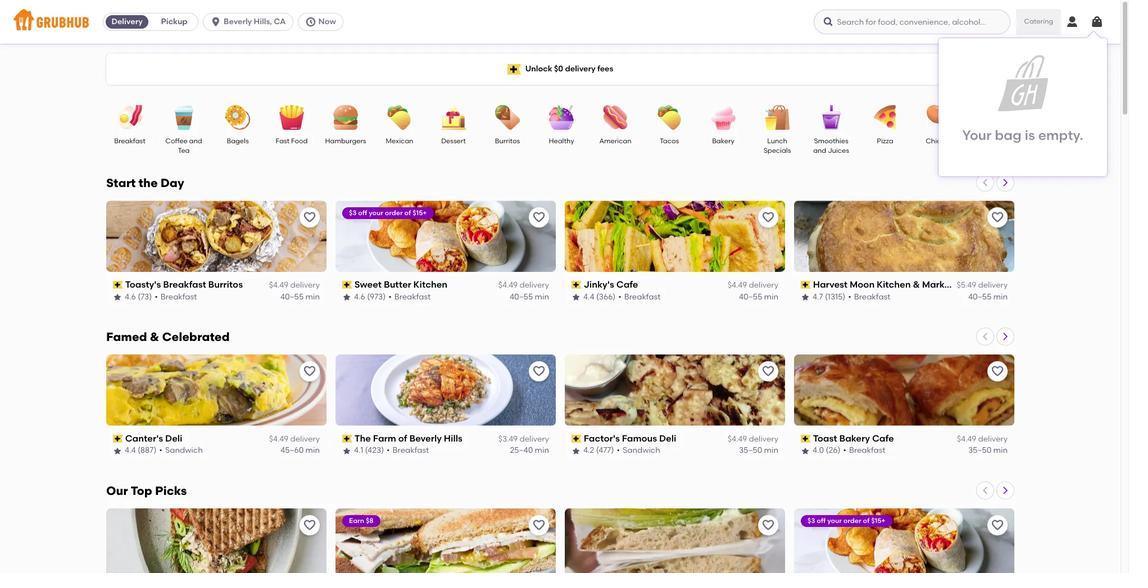 Task type: locate. For each thing, give the bounding box(es) containing it.
• right (1315)
[[848, 292, 851, 302]]

breakfast down toast bakery cafe
[[849, 446, 886, 456]]

chicken
[[926, 137, 953, 145]]

earn
[[349, 517, 364, 525]]

• breakfast
[[155, 292, 197, 302], [389, 292, 431, 302], [618, 292, 661, 302], [848, 292, 891, 302], [387, 446, 429, 456], [843, 446, 886, 456]]

0 horizontal spatial sandwich
[[165, 446, 203, 456]]

burritos down 'burritos' image on the top left of the page
[[495, 137, 520, 145]]

breakfast down moon
[[854, 292, 891, 302]]

4.4 left (887)
[[125, 446, 136, 456]]

0 horizontal spatial &
[[150, 330, 159, 344]]

joe & the juice logo image
[[106, 509, 327, 573]]

0 vertical spatial off
[[358, 209, 367, 217]]

order
[[385, 209, 403, 217], [844, 517, 862, 525]]

burritos down toasty's breakfast burritos logo
[[208, 279, 243, 290]]

chicken image
[[920, 105, 959, 130]]

delivery for canter's deli
[[290, 435, 320, 444]]

• sandwich down "canter's deli"
[[159, 446, 203, 456]]

0 horizontal spatial $3
[[349, 209, 357, 217]]

breakfast down the farm of beverly hills
[[393, 446, 429, 456]]

sandwich for deli
[[165, 446, 203, 456]]

sweet butter kitchen logo image
[[336, 201, 556, 272], [794, 509, 1015, 573]]

0 horizontal spatial sweet butter kitchen logo image
[[336, 201, 556, 272]]

2 4.6 from the left
[[354, 292, 365, 302]]

4 40–55 from the left
[[969, 292, 992, 302]]

$4.49 for toasty's breakfast burritos
[[269, 281, 288, 290]]

harvest moon kitchen & marketplace logo image
[[794, 201, 1015, 272]]

3 caret left icon image from the top
[[981, 486, 990, 495]]

0 horizontal spatial burritos
[[208, 279, 243, 290]]

• right (973)
[[389, 292, 392, 302]]

• down farm at bottom left
[[387, 446, 390, 456]]

cafe right jinky's
[[617, 279, 638, 290]]

$4.49
[[269, 281, 288, 290], [499, 281, 518, 290], [728, 281, 747, 290], [269, 435, 288, 444], [728, 435, 747, 444], [957, 435, 977, 444]]

• right (26)
[[843, 446, 847, 456]]

star icon image left "4.6 (73)"
[[113, 293, 122, 302]]

1 horizontal spatial 4.6
[[354, 292, 365, 302]]

delivery
[[565, 64, 596, 74], [290, 281, 320, 290], [520, 281, 549, 290], [749, 281, 779, 290], [978, 281, 1008, 290], [290, 435, 320, 444], [520, 435, 549, 444], [749, 435, 779, 444], [978, 435, 1008, 444]]

$4.49 delivery
[[269, 281, 320, 290], [499, 281, 549, 290], [728, 281, 779, 290], [269, 435, 320, 444], [728, 435, 779, 444], [957, 435, 1008, 444]]

0 vertical spatial caret left icon image
[[981, 178, 990, 187]]

0 horizontal spatial 4.4
[[125, 446, 136, 456]]

caret right icon image
[[1010, 126, 1019, 135], [1001, 178, 1010, 187], [1001, 332, 1010, 341], [1001, 486, 1010, 495]]

1 vertical spatial $3
[[808, 517, 815, 525]]

subscription pass image for toasty's breakfast burritos
[[113, 281, 123, 289]]

1 sandwich from the left
[[165, 446, 203, 456]]

& left the marketplace
[[913, 279, 920, 290]]

1 horizontal spatial sweet butter kitchen logo image
[[794, 509, 1015, 573]]

4.1 (423)
[[354, 446, 384, 456]]

0 horizontal spatial $15+
[[413, 209, 427, 217]]

tacos
[[660, 137, 679, 145]]

bakery down bakery image
[[712, 137, 735, 145]]

0 horizontal spatial • sandwich
[[159, 446, 203, 456]]

famous
[[622, 433, 657, 444]]

subscription pass image left the canter's on the bottom left
[[113, 435, 123, 443]]

0 vertical spatial your
[[369, 209, 383, 217]]

1 kitchen from the left
[[414, 279, 448, 290]]

1 deli from the left
[[165, 433, 182, 444]]

save this restaurant button for toast bakery cafe logo
[[988, 361, 1008, 382]]

1 vertical spatial burritos
[[208, 279, 243, 290]]

deli right famous
[[659, 433, 676, 444]]

(887)
[[138, 446, 156, 456]]

star icon image left '4.4 (887)'
[[113, 447, 122, 456]]

• for breakfast
[[155, 292, 158, 302]]

picks
[[155, 484, 187, 498]]

famed & celebrated
[[106, 330, 230, 344]]

min for harvest moon kitchen & marketplace
[[994, 292, 1008, 302]]

• breakfast down toast bakery cafe
[[843, 446, 886, 456]]

toasty's breakfast burritos logo image
[[106, 201, 327, 272]]

• breakfast for moon
[[848, 292, 891, 302]]

1 • sandwich from the left
[[159, 446, 203, 456]]

2 sandwich from the left
[[623, 446, 660, 456]]

• for famous
[[617, 446, 620, 456]]

star icon image left '4.4 (366)'
[[572, 293, 581, 302]]

2 deli from the left
[[659, 433, 676, 444]]

subscription pass image
[[342, 281, 352, 289], [572, 281, 582, 289], [342, 435, 352, 443]]

0 vertical spatial $3 off your order of $15+
[[349, 209, 427, 217]]

$8
[[366, 517, 374, 525]]

0 vertical spatial of
[[404, 209, 411, 217]]

subscription pass image left factor's
[[572, 435, 582, 443]]

0 vertical spatial 4.4
[[584, 292, 594, 302]]

• for farm
[[387, 446, 390, 456]]

and down smoothies
[[814, 147, 827, 155]]

4.6 left the '(73)'
[[125, 292, 136, 302]]

delivery
[[112, 17, 143, 26]]

• right (887)
[[159, 446, 162, 456]]

caret left icon image
[[981, 178, 990, 187], [981, 332, 990, 341], [981, 486, 990, 495]]

1 vertical spatial 4.4
[[125, 446, 136, 456]]

4.4 for canter's deli
[[125, 446, 136, 456]]

catering button
[[1017, 9, 1061, 35]]

toasty's
[[125, 279, 161, 290]]

harvest moon kitchen & marketplace
[[813, 279, 979, 290]]

• for cafe
[[618, 292, 622, 302]]

25–40 min
[[510, 446, 549, 456]]

healthy
[[549, 137, 574, 145]]

0 vertical spatial $3
[[349, 209, 357, 217]]

hills
[[444, 433, 463, 444]]

•
[[155, 292, 158, 302], [389, 292, 392, 302], [618, 292, 622, 302], [848, 292, 851, 302], [159, 446, 162, 456], [387, 446, 390, 456], [617, 446, 620, 456], [843, 446, 847, 456]]

the
[[139, 176, 158, 190]]

beverly left hills
[[409, 433, 442, 444]]

beverly hills, ca
[[224, 17, 286, 26]]

1 horizontal spatial cafe
[[872, 433, 894, 444]]

celebrated
[[162, 330, 230, 344]]

cafe down toast bakery cafe logo
[[872, 433, 894, 444]]

svg image inside now button
[[305, 16, 316, 28]]

1 horizontal spatial sandwich
[[623, 446, 660, 456]]

caret left icon image for start the day
[[981, 178, 990, 187]]

hills,
[[254, 17, 272, 26]]

35–50
[[739, 446, 762, 456], [969, 446, 992, 456]]

1 vertical spatial your
[[828, 517, 842, 525]]

toast
[[813, 433, 837, 444]]

star icon image left 4.0
[[801, 447, 810, 456]]

1 35–50 from the left
[[739, 446, 762, 456]]

0 horizontal spatial order
[[385, 209, 403, 217]]

pizza image
[[866, 105, 905, 130]]

earn $8
[[349, 517, 374, 525]]

40–55 for toasty's breakfast burritos
[[281, 292, 304, 302]]

$3 off your order of $15+
[[349, 209, 427, 217], [808, 517, 886, 525]]

kitchen right moon
[[877, 279, 911, 290]]

your bag is empty.
[[963, 127, 1084, 143]]

& right the famed on the bottom
[[150, 330, 159, 344]]

and for coffee and tea
[[189, 137, 202, 145]]

0 vertical spatial cafe
[[617, 279, 638, 290]]

dessert image
[[434, 105, 473, 130]]

2 vertical spatial caret left icon image
[[981, 486, 990, 495]]

1 horizontal spatial deli
[[659, 433, 676, 444]]

burritos image
[[488, 105, 527, 130]]

• for moon
[[848, 292, 851, 302]]

save this restaurant image
[[762, 211, 775, 224], [991, 211, 1005, 224], [303, 365, 316, 378], [991, 365, 1005, 378], [303, 519, 316, 532], [762, 519, 775, 532]]

ca
[[274, 17, 286, 26]]

subscription pass image left 'toast' at the bottom right
[[801, 435, 811, 443]]

0 horizontal spatial bakery
[[712, 137, 735, 145]]

kitchen right butter
[[414, 279, 448, 290]]

1 horizontal spatial off
[[817, 517, 826, 525]]

1 vertical spatial $3 off your order of $15+
[[808, 517, 886, 525]]

1 vertical spatial $15+
[[871, 517, 886, 525]]

subscription pass image for day
[[342, 281, 352, 289]]

1 horizontal spatial 35–50
[[969, 446, 992, 456]]

beverly left hills,
[[224, 17, 252, 26]]

35–50 for toast bakery cafe
[[969, 446, 992, 456]]

star icon image left 4.6 (973)
[[342, 293, 351, 302]]

$4.49 for factor's famous deli
[[728, 435, 747, 444]]

star icon image left 4.7
[[801, 293, 810, 302]]

and up tea
[[189, 137, 202, 145]]

4.6 for sweet butter kitchen
[[354, 292, 365, 302]]

$4.49 delivery for canter's deli
[[269, 435, 320, 444]]

$4.49 for canter's deli
[[269, 435, 288, 444]]

beverly
[[224, 17, 252, 26], [409, 433, 442, 444]]

subscription pass image for celebrated
[[342, 435, 352, 443]]

4.4 down jinky's
[[584, 292, 594, 302]]

svg image inside beverly hills, ca button
[[210, 16, 222, 28]]

svg image
[[1091, 15, 1104, 29], [210, 16, 222, 28], [305, 16, 316, 28], [823, 16, 834, 28]]

• right (366) at the right of the page
[[618, 292, 622, 302]]

0 horizontal spatial 35–50 min
[[739, 446, 779, 456]]

breakfast down jinky's cafe
[[624, 292, 661, 302]]

• for deli
[[159, 446, 162, 456]]

1 35–50 min from the left
[[739, 446, 779, 456]]

3 40–55 from the left
[[739, 292, 762, 302]]

jinky's cafe
[[584, 279, 638, 290]]

min for canter's deli
[[306, 446, 320, 456]]

$3 for bottommost sweet butter kitchen logo
[[808, 517, 815, 525]]

star icon image for canter's deli
[[113, 447, 122, 456]]

• breakfast down the farm of beverly hills
[[387, 446, 429, 456]]

2 40–55 from the left
[[510, 292, 533, 302]]

0 vertical spatial order
[[385, 209, 403, 217]]

save this restaurant image
[[303, 211, 316, 224], [532, 211, 546, 224], [532, 365, 546, 378], [762, 365, 775, 378], [532, 519, 546, 532], [991, 519, 1005, 532]]

breakfast for sweet butter kitchen
[[394, 292, 431, 302]]

40–55 for harvest moon kitchen & marketplace
[[969, 292, 992, 302]]

marketplace
[[922, 279, 979, 290]]

1 40–55 min from the left
[[281, 292, 320, 302]]

sandwich down famous
[[623, 446, 660, 456]]

caret right icon image for picks
[[1001, 486, 1010, 495]]

harvest
[[813, 279, 848, 290]]

$4.49 delivery for toasty's breakfast burritos
[[269, 281, 320, 290]]

1 vertical spatial bakery
[[840, 433, 870, 444]]

1 horizontal spatial beverly
[[409, 433, 442, 444]]

subscription pass image left the sweet
[[342, 281, 352, 289]]

top
[[131, 484, 152, 498]]

(477)
[[596, 446, 614, 456]]

breakfast for the farm of beverly hills
[[393, 446, 429, 456]]

0 horizontal spatial $3 off your order of $15+
[[349, 209, 427, 217]]

cafe
[[617, 279, 638, 290], [872, 433, 894, 444]]

star icon image left 4.2
[[572, 447, 581, 456]]

$4.49 delivery for factor's famous deli
[[728, 435, 779, 444]]

1 horizontal spatial kitchen
[[877, 279, 911, 290]]

bakery
[[712, 137, 735, 145], [840, 433, 870, 444]]

0 horizontal spatial 4.6
[[125, 292, 136, 302]]

1 caret left icon image from the top
[[981, 178, 990, 187]]

• for butter
[[389, 292, 392, 302]]

$3
[[349, 209, 357, 217], [808, 517, 815, 525]]

1 vertical spatial off
[[817, 517, 826, 525]]

subscription pass image
[[113, 281, 123, 289], [801, 281, 811, 289], [113, 435, 123, 443], [572, 435, 582, 443], [801, 435, 811, 443]]

40–55
[[281, 292, 304, 302], [510, 292, 533, 302], [739, 292, 762, 302], [969, 292, 992, 302]]

&
[[913, 279, 920, 290], [150, 330, 159, 344]]

save this restaurant button for the uncle paulie's studio city logo
[[758, 515, 779, 536]]

1 horizontal spatial $15+
[[871, 517, 886, 525]]

1 horizontal spatial 4.4
[[584, 292, 594, 302]]

0 horizontal spatial 35–50
[[739, 446, 762, 456]]

2 caret left icon image from the top
[[981, 332, 990, 341]]

1 horizontal spatial your
[[828, 517, 842, 525]]

1 vertical spatial and
[[814, 147, 827, 155]]

min for factor's famous deli
[[764, 446, 779, 456]]

40–55 min for harvest moon kitchen & marketplace
[[969, 292, 1008, 302]]

star icon image for jinky's cafe
[[572, 293, 581, 302]]

$15+
[[413, 209, 427, 217], [871, 517, 886, 525]]

subscription pass image left the
[[342, 435, 352, 443]]

subscription pass image left toasty's
[[113, 281, 123, 289]]

• sandwich for famous
[[617, 446, 660, 456]]

$4.49 for toast bakery cafe
[[957, 435, 977, 444]]

jinky's
[[584, 279, 614, 290]]

4.2
[[584, 446, 594, 456]]

35–50 min for factor's famous deli
[[739, 446, 779, 456]]

• right the '(73)'
[[155, 292, 158, 302]]

0 horizontal spatial and
[[189, 137, 202, 145]]

canter's
[[125, 433, 163, 444]]

2 35–50 min from the left
[[969, 446, 1008, 456]]

2 kitchen from the left
[[877, 279, 911, 290]]

save this restaurant button for harvest moon kitchen & marketplace logo
[[988, 207, 1008, 228]]

canter's deli
[[125, 433, 182, 444]]

1 horizontal spatial • sandwich
[[617, 446, 660, 456]]

breakfast down "sweet butter kitchen"
[[394, 292, 431, 302]]

breakfast for toasty's breakfast burritos
[[161, 292, 197, 302]]

min
[[306, 292, 320, 302], [535, 292, 549, 302], [764, 292, 779, 302], [994, 292, 1008, 302], [306, 446, 320, 456], [535, 446, 549, 456], [764, 446, 779, 456], [994, 446, 1008, 456]]

4 40–55 min from the left
[[969, 292, 1008, 302]]

star icon image
[[113, 293, 122, 302], [342, 293, 351, 302], [572, 293, 581, 302], [801, 293, 810, 302], [113, 447, 122, 456], [342, 447, 351, 456], [572, 447, 581, 456], [801, 447, 810, 456]]

save this restaurant button for factor's famous deli logo
[[758, 361, 779, 382]]

40–55 min
[[281, 292, 320, 302], [510, 292, 549, 302], [739, 292, 779, 302], [969, 292, 1008, 302]]

• breakfast down toasty's breakfast burritos
[[155, 292, 197, 302]]

deli right the canter's on the bottom left
[[165, 433, 182, 444]]

35–50 min
[[739, 446, 779, 456], [969, 446, 1008, 456]]

smoothies and juices image
[[812, 105, 851, 130]]

save this restaurant button
[[300, 207, 320, 228], [529, 207, 549, 228], [758, 207, 779, 228], [988, 207, 1008, 228], [300, 361, 320, 382], [529, 361, 549, 382], [758, 361, 779, 382], [988, 361, 1008, 382], [300, 515, 320, 536], [529, 515, 549, 536], [758, 515, 779, 536], [988, 515, 1008, 536]]

breakfast down toasty's breakfast burritos
[[161, 292, 197, 302]]

jinky's cafe logo image
[[565, 201, 785, 272]]

2 35–50 from the left
[[969, 446, 992, 456]]

0 vertical spatial &
[[913, 279, 920, 290]]

0 vertical spatial burritos
[[495, 137, 520, 145]]

start
[[106, 176, 136, 190]]

• breakfast for breakfast
[[155, 292, 197, 302]]

subscription pass image for canter's deli
[[113, 435, 123, 443]]

2 • sandwich from the left
[[617, 446, 660, 456]]

save this restaurant image for canter's deli
[[303, 365, 316, 378]]

caret left icon image for famed & celebrated
[[981, 332, 990, 341]]

save this restaurant image for harvest moon kitchen & marketplace
[[991, 211, 1005, 224]]

breakfast down 'breakfast' image
[[114, 137, 145, 145]]

• breakfast down moon
[[848, 292, 891, 302]]

fees
[[598, 64, 614, 74]]

1 40–55 from the left
[[281, 292, 304, 302]]

subscription pass image left harvest
[[801, 281, 811, 289]]

• sandwich down famous
[[617, 446, 660, 456]]

lunch specials
[[764, 137, 791, 155]]

coffee
[[165, 137, 188, 145]]

2 40–55 min from the left
[[510, 292, 549, 302]]

25–40
[[510, 446, 533, 456]]

save this restaurant button for toasty's breakfast burritos logo
[[300, 207, 320, 228]]

• breakfast down jinky's cafe
[[618, 292, 661, 302]]

deli
[[165, 433, 182, 444], [659, 433, 676, 444]]

• right (477)
[[617, 446, 620, 456]]

1 4.6 from the left
[[125, 292, 136, 302]]

0 horizontal spatial deli
[[165, 433, 182, 444]]

$4.49 for jinky's cafe
[[728, 281, 747, 290]]

• breakfast down "sweet butter kitchen"
[[389, 292, 431, 302]]

2 vertical spatial of
[[863, 517, 870, 525]]

0 vertical spatial and
[[189, 137, 202, 145]]

3 40–55 min from the left
[[739, 292, 779, 302]]

$5.49 delivery
[[957, 281, 1008, 290]]

breakfast
[[114, 137, 145, 145], [163, 279, 206, 290], [161, 292, 197, 302], [394, 292, 431, 302], [624, 292, 661, 302], [854, 292, 891, 302], [393, 446, 429, 456], [849, 446, 886, 456]]

0 horizontal spatial beverly
[[224, 17, 252, 26]]

juices
[[828, 147, 849, 155]]

caret left icon image for our top picks
[[981, 486, 990, 495]]

is
[[1025, 127, 1035, 143]]

star icon image left 4.1 at the left
[[342, 447, 351, 456]]

sandwich down "canter's deli"
[[165, 446, 203, 456]]

0 vertical spatial beverly
[[224, 17, 252, 26]]

lazy daisy of beverly hills logo image
[[336, 509, 556, 573]]

4.4 (366)
[[584, 292, 616, 302]]

0 horizontal spatial kitchen
[[414, 279, 448, 290]]

$4.49 delivery for toast bakery cafe
[[957, 435, 1008, 444]]

uncle paulie's studio city logo image
[[565, 509, 785, 573]]

and inside coffee and tea
[[189, 137, 202, 145]]

1 vertical spatial caret left icon image
[[981, 332, 990, 341]]

• breakfast for farm
[[387, 446, 429, 456]]

breakfast right toasty's
[[163, 279, 206, 290]]

delivery for the farm of beverly hills
[[520, 435, 549, 444]]

1 horizontal spatial $3 off your order of $15+
[[808, 517, 886, 525]]

35–50 for factor's famous deli
[[739, 446, 762, 456]]

40–55 for jinky's cafe
[[739, 292, 762, 302]]

4.6 down the sweet
[[354, 292, 365, 302]]

• sandwich
[[159, 446, 203, 456], [617, 446, 660, 456]]

1 horizontal spatial 35–50 min
[[969, 446, 1008, 456]]

famed
[[106, 330, 147, 344]]

star icon image for the farm of beverly hills
[[342, 447, 351, 456]]

factor's famous deli logo image
[[565, 355, 785, 426]]

1 vertical spatial beverly
[[409, 433, 442, 444]]

delivery for sweet butter kitchen
[[520, 281, 549, 290]]

min for sweet butter kitchen
[[535, 292, 549, 302]]

caret right icon image for day
[[1001, 178, 1010, 187]]

1 horizontal spatial and
[[814, 147, 827, 155]]

bakery up (26)
[[840, 433, 870, 444]]

1 horizontal spatial order
[[844, 517, 862, 525]]

1 horizontal spatial &
[[913, 279, 920, 290]]

star icon image for toasty's breakfast burritos
[[113, 293, 122, 302]]

1 horizontal spatial $3
[[808, 517, 815, 525]]

healthy image
[[542, 105, 581, 130]]

and inside smoothies and juices
[[814, 147, 827, 155]]



Task type: describe. For each thing, give the bounding box(es) containing it.
smoothies and juices
[[814, 137, 849, 155]]

min for toast bakery cafe
[[994, 446, 1008, 456]]

grubhub plus flag logo image
[[507, 64, 521, 74]]

delivery for harvest moon kitchen & marketplace
[[978, 281, 1008, 290]]

our top picks
[[106, 484, 187, 498]]

smoothies
[[814, 137, 849, 145]]

coffee and tea image
[[164, 105, 204, 130]]

(1315)
[[825, 292, 846, 302]]

$4.49 delivery for jinky's cafe
[[728, 281, 779, 290]]

farm
[[373, 433, 396, 444]]

40–55 for sweet butter kitchen
[[510, 292, 533, 302]]

0 vertical spatial bakery
[[712, 137, 735, 145]]

vegan
[[983, 137, 1004, 145]]

0 horizontal spatial cafe
[[617, 279, 638, 290]]

beverly inside button
[[224, 17, 252, 26]]

save this restaurant image for toast bakery cafe
[[991, 365, 1005, 378]]

save this restaurant image for jinky's cafe
[[762, 211, 775, 224]]

45–60 min
[[281, 446, 320, 456]]

start the day
[[106, 176, 184, 190]]

1 vertical spatial &
[[150, 330, 159, 344]]

fast food
[[276, 137, 308, 145]]

40–55 min for jinky's cafe
[[739, 292, 779, 302]]

$5.49
[[957, 281, 977, 290]]

• breakfast for butter
[[389, 292, 431, 302]]

pickup button
[[151, 13, 198, 31]]

subscription pass image for toast bakery cafe
[[801, 435, 811, 443]]

the
[[355, 433, 371, 444]]

pickup
[[161, 17, 188, 26]]

butter
[[384, 279, 411, 290]]

mexican image
[[380, 105, 419, 130]]

4.7
[[813, 292, 823, 302]]

factor's famous deli
[[584, 433, 676, 444]]

delivery for factor's famous deli
[[749, 435, 779, 444]]

the farm of beverly hills logo image
[[336, 355, 556, 426]]

$4.49 delivery for sweet butter kitchen
[[499, 281, 549, 290]]

day
[[161, 176, 184, 190]]

tacos image
[[650, 105, 689, 130]]

unlock $0 delivery fees
[[525, 64, 614, 74]]

star icon image for factor's famous deli
[[572, 447, 581, 456]]

4.0
[[813, 446, 824, 456]]

and for smoothies and juices
[[814, 147, 827, 155]]

• sandwich for deli
[[159, 446, 203, 456]]

toast bakery cafe
[[813, 433, 894, 444]]

bagels image
[[218, 105, 257, 130]]

bagels
[[227, 137, 249, 145]]

0 horizontal spatial your
[[369, 209, 383, 217]]

fast
[[276, 137, 290, 145]]

• breakfast for bakery
[[843, 446, 886, 456]]

save this restaurant button for canter's deli logo
[[300, 361, 320, 382]]

1 horizontal spatial bakery
[[840, 433, 870, 444]]

unlock
[[525, 64, 552, 74]]

beverly hills, ca button
[[203, 13, 298, 31]]

delivery for toast bakery cafe
[[978, 435, 1008, 444]]

• breakfast for cafe
[[618, 292, 661, 302]]

4.6 (73)
[[125, 292, 152, 302]]

catering
[[1024, 18, 1053, 25]]

subscription pass image left jinky's
[[572, 281, 582, 289]]

subscription pass image for factor's famous deli
[[572, 435, 582, 443]]

lunch
[[767, 137, 787, 145]]

min for jinky's cafe
[[764, 292, 779, 302]]

$3 for top sweet butter kitchen logo
[[349, 209, 357, 217]]

lunch specials image
[[758, 105, 797, 130]]

bag
[[995, 127, 1022, 143]]

1 horizontal spatial burritos
[[495, 137, 520, 145]]

$4.49 for sweet butter kitchen
[[499, 281, 518, 290]]

(73)
[[138, 292, 152, 302]]

40–55 min for toasty's breakfast burritos
[[281, 292, 320, 302]]

american
[[600, 137, 632, 145]]

hamburgers
[[325, 137, 366, 145]]

dessert
[[441, 137, 466, 145]]

toasty's breakfast burritos
[[125, 279, 243, 290]]

empty.
[[1039, 127, 1084, 143]]

1 vertical spatial of
[[398, 433, 407, 444]]

breakfast image
[[110, 105, 150, 130]]

your
[[963, 127, 992, 143]]

0 vertical spatial sweet butter kitchen logo image
[[336, 201, 556, 272]]

min for the farm of beverly hills
[[535, 446, 549, 456]]

pizza
[[877, 137, 894, 145]]

sweet butter kitchen
[[355, 279, 448, 290]]

delivery button
[[103, 13, 151, 31]]

$0
[[554, 64, 563, 74]]

40–55 min for sweet butter kitchen
[[510, 292, 549, 302]]

star icon image for sweet butter kitchen
[[342, 293, 351, 302]]

coffee and tea
[[165, 137, 202, 155]]

kitchen for moon
[[877, 279, 911, 290]]

star icon image for harvest moon kitchen & marketplace
[[801, 293, 810, 302]]

now button
[[298, 13, 348, 31]]

svg image
[[1066, 15, 1079, 29]]

(423)
[[365, 446, 384, 456]]

your bag is empty. tooltip
[[939, 31, 1107, 176]]

4.7 (1315)
[[813, 292, 846, 302]]

(973)
[[367, 292, 386, 302]]

now
[[318, 17, 336, 26]]

0 horizontal spatial off
[[358, 209, 367, 217]]

save this restaurant button for joe & the juice logo
[[300, 515, 320, 536]]

(366)
[[596, 292, 616, 302]]

fast food image
[[272, 105, 311, 130]]

sweet
[[355, 279, 382, 290]]

food
[[291, 137, 308, 145]]

$3.49 delivery
[[498, 435, 549, 444]]

tea
[[178, 147, 190, 155]]

1 vertical spatial sweet butter kitchen logo image
[[794, 509, 1015, 573]]

4.2 (477)
[[584, 446, 614, 456]]

toast bakery cafe logo image
[[794, 355, 1015, 426]]

0 vertical spatial $15+
[[413, 209, 427, 217]]

breakfast for toast bakery cafe
[[849, 446, 886, 456]]

canter's deli logo image
[[106, 355, 327, 426]]

Search for food, convenience, alcohol... search field
[[814, 10, 1011, 34]]

45–60
[[281, 446, 304, 456]]

factor's
[[584, 433, 620, 444]]

min for toasty's breakfast burritos
[[306, 292, 320, 302]]

main navigation navigation
[[0, 0, 1121, 44]]

4.4 for jinky's cafe
[[584, 292, 594, 302]]

4.6 for toasty's breakfast burritos
[[125, 292, 136, 302]]

• for bakery
[[843, 446, 847, 456]]

breakfast for jinky's cafe
[[624, 292, 661, 302]]

delivery for toasty's breakfast burritos
[[290, 281, 320, 290]]

subscription pass image for harvest moon kitchen & marketplace
[[801, 281, 811, 289]]

(26)
[[826, 446, 841, 456]]

save this restaurant button for jinky's cafe logo
[[758, 207, 779, 228]]

save this restaurant button for the farm of beverly hills logo
[[529, 361, 549, 382]]

delivery for jinky's cafe
[[749, 281, 779, 290]]

star icon image for toast bakery cafe
[[801, 447, 810, 456]]

vegan image
[[974, 105, 1013, 130]]

our
[[106, 484, 128, 498]]

4.1
[[354, 446, 363, 456]]

4.0 (26)
[[813, 446, 841, 456]]

kitchen for butter
[[414, 279, 448, 290]]

35–50 min for toast bakery cafe
[[969, 446, 1008, 456]]

1 vertical spatial cafe
[[872, 433, 894, 444]]

$3.49
[[498, 435, 518, 444]]

4.6 (973)
[[354, 292, 386, 302]]

moon
[[850, 279, 875, 290]]

the farm of beverly hills
[[355, 433, 463, 444]]

1 vertical spatial order
[[844, 517, 862, 525]]

caret right icon image for celebrated
[[1001, 332, 1010, 341]]

sandwich for famous
[[623, 446, 660, 456]]

specials
[[764, 147, 791, 155]]

hamburgers image
[[326, 105, 365, 130]]

mexican
[[386, 137, 413, 145]]

breakfast for harvest moon kitchen & marketplace
[[854, 292, 891, 302]]

bakery image
[[704, 105, 743, 130]]

american image
[[596, 105, 635, 130]]

4.4 (887)
[[125, 446, 156, 456]]



Task type: vqa. For each thing, say whether or not it's contained in the screenshot.


